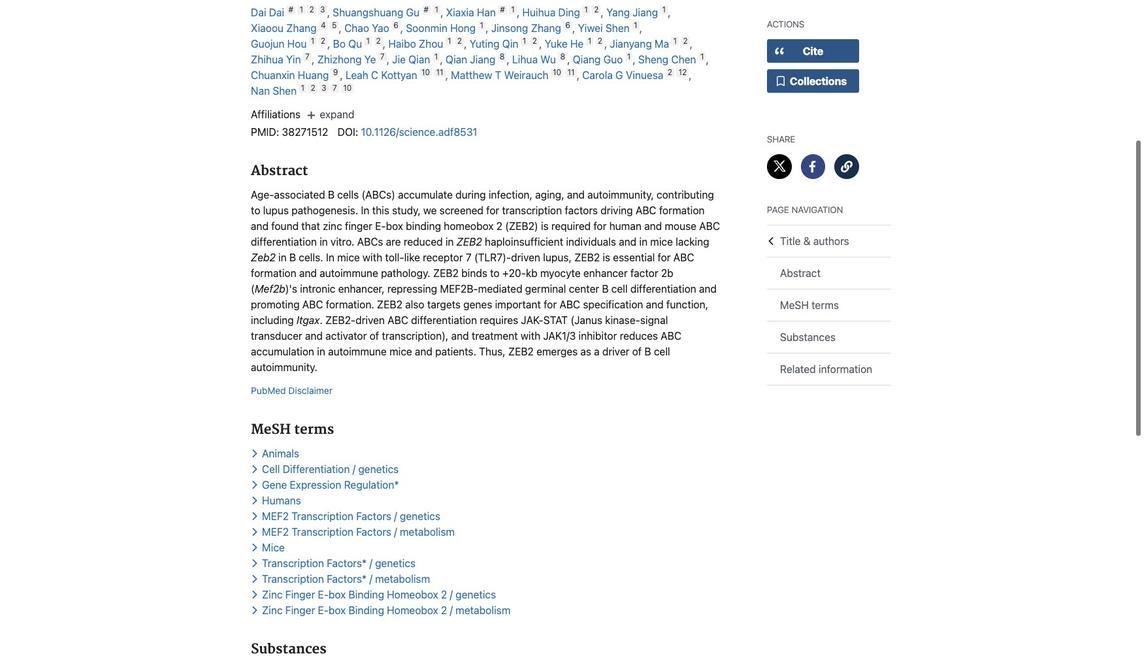 Task type: describe. For each thing, give the bounding box(es) containing it.
leah c kottyan link
[[346, 68, 418, 80]]

abc down also
[[388, 313, 409, 325]]

2 factors from the top
[[356, 525, 392, 537]]

1 vertical spatial e-
[[318, 588, 329, 599]]

and down transcription),
[[415, 344, 433, 356]]

1 vertical spatial metabolism
[[375, 572, 430, 584]]

nan
[[251, 84, 270, 95]]

matthew
[[451, 68, 493, 80]]

2 qian from the left
[[446, 52, 468, 64]]

, up chen
[[690, 36, 693, 48]]

and left mouse
[[645, 219, 662, 231]]

title & authors link
[[768, 225, 892, 257]]

for inside )'s intronic enhancer, repressing mef2b-mediated germinal center b cell differentiation and promoting abc formation. zeb2 also targets genes important for abc specification and function, including
[[544, 297, 557, 309]]

10 for 10 11
[[422, 66, 430, 76]]

sheng chen link
[[639, 52, 697, 64]]

1 up jinsong at the top left of the page
[[511, 3, 515, 13]]

pmid:
[[251, 125, 279, 137]]

jie
[[393, 52, 406, 64]]

, down hong at the left top of the page
[[464, 36, 467, 48]]

for up individuals
[[594, 219, 607, 231]]

huihua ding
[[523, 5, 581, 17]]

, up haibo
[[401, 21, 406, 33]]

title & authors
[[781, 235, 850, 247]]

autoimmunity,
[[588, 188, 654, 199]]

transducer
[[251, 329, 303, 341]]

b inside . zeb2-driven abc differentiation requires jak-stat (janus kinase-signal transducer and activator of transcription), and treatment with jak1/3 inhibitor reduces abc accumulation in autoimmune mice and patients. thus, zeb2 emerges as a driver of b cell autoimmunity.
[[645, 344, 652, 356]]

in down zinc
[[320, 235, 328, 246]]

zhizhong ye link
[[317, 52, 376, 64]]

, up matthew t weirauch 10 11 , carola g vinuesa 2 12 ,
[[568, 52, 571, 64]]

3 link for 2 link above the xiaoou zhang
[[318, 3, 327, 13]]

1 link right ding
[[583, 3, 590, 13]]

substances link
[[768, 321, 892, 353]]

doi: 10.1126/science.adf8531
[[338, 125, 478, 137]]

, up jinsong zhang at the top left of the page
[[517, 5, 523, 17]]

1 dai from the left
[[251, 5, 266, 17]]

is inside age-associated b cells (abcs) accumulate during infection, aging, and autoimmunity, contributing to lupus pathogenesis. in this study, we screened for transcription factors driving abc formation and found that zinc finger e-box binding homeobox 2 (zeb2) is required for human and mouse abc differentiation in vitro. abcs are reduced in
[[541, 219, 549, 231]]

transcription factors* / metabolism button
[[251, 572, 434, 584]]

transcription),
[[382, 329, 449, 341]]

1 inside yang jiang 1 ,
[[663, 3, 666, 13]]

7 inside in b cells. in mice with toll-like receptor 7 (tlr7)-driven lupus, zeb2 is essential for abc formation and autoimmune pathology. zeb2 binds to +20-kb myocyte enhancer factor 2b (
[[466, 250, 472, 262]]

cells
[[338, 188, 359, 199]]

, right chen
[[706, 52, 709, 64]]

0 vertical spatial of
[[370, 329, 379, 341]]

, inside shuangshuang gu # 1 ,
[[441, 5, 444, 17]]

7 right yin
[[305, 50, 310, 60]]

6 for zhang
[[566, 19, 571, 29]]

jak1/3
[[544, 329, 576, 341]]

found
[[272, 219, 299, 231]]

chuanxin
[[251, 68, 295, 80]]

, right "9"
[[340, 68, 343, 80]]

cell
[[262, 462, 280, 474]]

that
[[302, 219, 320, 231]]

ma
[[655, 36, 670, 48]]

haibo
[[389, 36, 416, 48]]

, down jianyang at top right
[[633, 52, 636, 64]]

related information
[[781, 363, 873, 375]]

differentiation inside age-associated b cells (abcs) accumulate during infection, aging, and autoimmunity, contributing to lupus pathogenesis. in this study, we screened for transcription factors driving abc formation and found that zinc finger e-box binding homeobox 2 (zeb2) is required for human and mouse abc differentiation in vitro. abcs are reduced in
[[251, 235, 317, 246]]

1 11 link from the left
[[435, 66, 446, 76]]

yiwei shen link
[[578, 21, 630, 33]]

yuting qin link
[[470, 36, 519, 48]]

1 link for guojun hou
[[309, 35, 317, 44]]

7 inside zhizhong ye 7 , jie qian 1 , qian jiang 8 , lihua wu 8 , qiang guo 1 , sheng chen 1 , chuanxin huang 9 ,
[[380, 50, 385, 60]]

and up function,
[[700, 282, 717, 293]]

1 link for jianyang ma
[[672, 35, 679, 44]]

qiang
[[573, 52, 601, 64]]

lupus,
[[544, 250, 572, 262]]

, left bo
[[328, 36, 330, 48]]

1 down huang
[[301, 82, 305, 91]]

pubmed disclaimer link
[[251, 384, 333, 395]]

, down qin
[[507, 52, 510, 64]]

cell inside . zeb2-driven abc differentiation requires jak-stat (janus kinase-signal transducer and activator of transcription), and treatment with jak1/3 inhibitor reduces abc accumulation in autoimmune mice and patients. thus, zeb2 emerges as a driver of b cell autoimmunity.
[[654, 344, 671, 356]]

, down qiang
[[577, 68, 580, 80]]

2 link for nan shen
[[309, 82, 318, 91]]

1 link up jinsong at the top left of the page
[[510, 3, 517, 13]]

b inside age-associated b cells (abcs) accumulate during infection, aging, and autoimmunity, contributing to lupus pathogenesis. in this study, we screened for transcription factors driving abc formation and found that zinc finger e-box binding homeobox 2 (zeb2) is required for human and mouse abc differentiation in vitro. abcs are reduced in
[[328, 188, 335, 199]]

hou
[[287, 36, 307, 48]]

1 right chen
[[701, 50, 705, 60]]

1 horizontal spatial 7 link
[[331, 82, 339, 91]]

1 down the jinsong zhang link
[[523, 35, 527, 44]]

humans
[[262, 494, 301, 505]]

0 horizontal spatial 10 link
[[341, 82, 354, 91]]

1 up xiaoou zhang link
[[300, 3, 303, 13]]

with inside in b cells. in mice with toll-like receptor 7 (tlr7)-driven lupus, zeb2 is essential for abc formation and autoimmune pathology. zeb2 binds to +20-kb myocyte enhancer factor 2b (
[[363, 250, 383, 262]]

xiaxia
[[446, 5, 474, 17]]

animals button
[[251, 446, 303, 458]]

10 inside matthew t weirauch 10 11 , carola g vinuesa 2 12 ,
[[553, 66, 562, 76]]

# link for dai dai
[[287, 3, 296, 13]]

7 down "9"
[[333, 82, 337, 91]]

driver
[[603, 344, 630, 356]]

center
[[569, 282, 600, 293]]

page
[[768, 203, 790, 215]]

abc up lacking
[[700, 219, 721, 231]]

abcs
[[357, 235, 384, 246]]

2 mef2 from the top
[[262, 525, 289, 537]]

mef2 transcription factors / metabolism button
[[251, 525, 458, 537]]

in up the receptor at the top
[[446, 235, 454, 246]]

, down yiwei shen
[[605, 36, 608, 48]]

zeb2 inside )'s intronic enhancer, repressing mef2b-mediated germinal center b cell differentiation and promoting abc formation. zeb2 also targets genes important for abc specification and function, including
[[377, 297, 403, 309]]

, up 10 11
[[440, 52, 443, 64]]

lihua wu link
[[513, 52, 556, 64]]

0 horizontal spatial mesh
[[251, 420, 291, 437]]

weirauch
[[505, 68, 549, 80]]

2 link for yuting qin
[[531, 35, 539, 44]]

required
[[552, 219, 591, 231]]

1 horizontal spatial 10 link
[[420, 66, 432, 76]]

is inside in b cells. in mice with toll-like receptor 7 (tlr7)-driven lupus, zeb2 is essential for abc formation and autoimmune pathology. zeb2 binds to +20-kb myocyte enhancer factor 2b (
[[603, 250, 611, 262]]

)'s intronic enhancer, repressing mef2b-mediated germinal center b cell differentiation and promoting abc formation. zeb2 also targets genes important for abc specification and function, including
[[251, 282, 717, 325]]

# for dai
[[289, 3, 294, 13]]

3 # from the left
[[500, 3, 505, 13]]

genes
[[464, 297, 493, 309]]

kb
[[526, 266, 538, 278]]

2 vertical spatial box
[[329, 603, 346, 615]]

4 link
[[319, 19, 328, 29]]

zinc finger e-box binding homeobox 2 / genetics button
[[251, 588, 500, 599]]

zhou
[[419, 36, 444, 48]]

1 binding from the top
[[349, 588, 384, 599]]

qiang guo link
[[573, 52, 623, 64]]

(abcs)
[[362, 188, 396, 199]]

ding
[[559, 5, 581, 17]]

binds
[[462, 266, 488, 278]]

bo qu link
[[333, 36, 362, 48]]

1 vertical spatial 1 2
[[301, 82, 316, 91]]

aging,
[[536, 188, 565, 199]]

mouse
[[665, 219, 697, 231]]

2 horizontal spatial 10 link
[[551, 66, 564, 76]]

5
[[332, 19, 337, 29]]

yang jiang link
[[607, 5, 659, 17]]

box inside age-associated b cells (abcs) accumulate during infection, aging, and autoimmunity, contributing to lupus pathogenesis. in this study, we screened for transcription factors driving abc formation and found that zinc finger e-box binding homeobox 2 (zeb2) is required for human and mouse abc differentiation in vitro. abcs are reduced in
[[386, 219, 403, 231]]

in inside in b cells. in mice with toll-like receptor 7 (tlr7)-driven lupus, zeb2 is essential for abc formation and autoimmune pathology. zeb2 binds to +20-kb myocyte enhancer factor 2b (
[[326, 250, 335, 262]]

2 horizontal spatial 7 link
[[378, 50, 387, 60]]

autoimmune inside . zeb2-driven abc differentiation requires jak-stat (janus kinase-signal transducer and activator of transcription), and treatment with jak1/3 inhibitor reduces abc accumulation in autoimmune mice and patients. thus, zeb2 emerges as a driver of b cell autoimmunity.
[[328, 344, 387, 356]]

xiaxia han link
[[446, 5, 496, 17]]

, inside soonmin hong 1 ,
[[486, 21, 489, 33]]

emerges
[[537, 344, 578, 356]]

like
[[405, 250, 420, 262]]

and up factors
[[567, 188, 585, 199]]

qian jiang link
[[446, 52, 496, 64]]

abc down center
[[560, 297, 581, 309]]

yiwei shen
[[578, 21, 630, 33]]

substances
[[781, 331, 836, 343]]

, inside yang jiang 1 ,
[[668, 5, 671, 17]]

yang
[[607, 5, 630, 17]]

mice
[[262, 541, 285, 552]]

2 vertical spatial metabolism
[[456, 603, 511, 615]]

germinal
[[526, 282, 567, 293]]

mediated
[[478, 282, 523, 293]]

0 horizontal spatial terms
[[294, 420, 334, 437]]

1 link for nan shen
[[299, 82, 307, 91]]

zeb2 inside . zeb2-driven abc differentiation requires jak-stat (janus kinase-signal transducer and activator of transcription), and treatment with jak1/3 inhibitor reduces abc accumulation in autoimmune mice and patients. thus, zeb2 emerges as a driver of b cell autoimmunity.
[[509, 344, 534, 356]]

10.1126/science.adf8531 link
[[361, 125, 478, 137]]

1 factors from the top
[[356, 509, 392, 521]]

1 inside soonmin hong 1 ,
[[480, 19, 484, 29]]

lihua
[[513, 52, 538, 64]]

pathogenesis.
[[292, 203, 358, 215]]

we
[[424, 203, 437, 215]]

formation.
[[326, 297, 375, 309]]

1 horizontal spatial terms
[[812, 299, 840, 311]]

0 vertical spatial 1 2
[[300, 3, 314, 13]]

1 down yang jiang "link"
[[634, 19, 638, 29]]

1 down chao yao
[[367, 35, 370, 44]]

in inside zeb2 haploinsufficient individuals and in mice lacking zeb2
[[640, 235, 648, 246]]

kottyan
[[381, 68, 418, 80]]

1 link for yuke he
[[586, 35, 594, 44]]

2 vertical spatial e-
[[318, 603, 329, 615]]

1 down the "zhou"
[[435, 50, 438, 60]]

haibo zhou link
[[389, 36, 444, 48]]

, up jianyang ma link
[[640, 21, 646, 33]]

leah
[[346, 68, 369, 80]]

navigation
[[792, 203, 844, 215]]

1 link down yang jiang "link"
[[632, 19, 640, 29]]

2 link up the xiaoou zhang
[[308, 3, 316, 13]]

# link for shuangshuang gu
[[422, 3, 431, 13]]

formation inside in b cells. in mice with toll-like receptor 7 (tlr7)-driven lupus, zeb2 is essential for abc formation and autoimmune pathology. zeb2 binds to +20-kb myocyte enhancer factor 2b (
[[251, 266, 297, 278]]

0 vertical spatial mesh terms
[[781, 299, 840, 311]]

2 zinc from the top
[[262, 603, 283, 615]]

jinsong zhang
[[492, 21, 562, 33]]

1 inside shuangshuang gu # 1 ,
[[435, 3, 439, 13]]

1 link up xiaoou zhang link
[[298, 3, 305, 13]]

factors
[[565, 203, 598, 215]]

1 right hou
[[311, 35, 315, 44]]

jinsong
[[492, 21, 529, 33]]

yuke
[[545, 36, 568, 48]]

2 link for guojun hou
[[319, 35, 328, 44]]

0 vertical spatial metabolism
[[400, 525, 455, 537]]

zhizhong ye 7 , jie qian 1 , qian jiang 8 , lihua wu 8 , qiang guo 1 , sheng chen 1 , chuanxin huang 9 ,
[[251, 50, 712, 80]]

in inside in b cells. in mice with toll-like receptor 7 (tlr7)-driven lupus, zeb2 is essential for abc formation and autoimmune pathology. zeb2 binds to +20-kb myocyte enhancer factor 2b (
[[279, 250, 287, 262]]

sheng
[[639, 52, 669, 64]]

zeb2 down the receptor at the top
[[433, 266, 459, 278]]

, right "5"
[[339, 21, 345, 33]]

doi:
[[338, 125, 359, 137]]

with inside . zeb2-driven abc differentiation requires jak-stat (janus kinase-signal transducer and activator of transcription), and treatment with jak1/3 inhibitor reduces abc accumulation in autoimmune mice and patients. thus, zeb2 emerges as a driver of b cell autoimmunity.
[[521, 329, 541, 341]]

2 inside matthew t weirauch 10 11 , carola g vinuesa 2 12 ,
[[668, 66, 673, 76]]

abc up itgax
[[303, 297, 323, 309]]

1 link up soonmin hong link
[[433, 3, 441, 13]]

1 finger from the top
[[286, 588, 315, 599]]

1 horizontal spatial mesh
[[781, 299, 809, 311]]

abc up human
[[636, 203, 657, 215]]

matthew t weirauch 10 11 , carola g vinuesa 2 12 ,
[[451, 66, 695, 80]]

0 horizontal spatial mesh terms
[[251, 420, 334, 437]]

mef2b-
[[440, 282, 478, 293]]

in inside age-associated b cells (abcs) accumulate during infection, aging, and autoimmunity, contributing to lupus pathogenesis. in this study, we screened for transcription factors driving abc formation and found that zinc finger e-box binding homeobox 2 (zeb2) is required for human and mouse abc differentiation in vitro. abcs are reduced in
[[361, 203, 370, 215]]

, up he on the top of page
[[573, 21, 578, 33]]

chao yao
[[345, 21, 390, 33]]

1 qian from the left
[[409, 52, 431, 64]]

zeb2 down individuals
[[575, 250, 600, 262]]

2 homeobox from the top
[[387, 603, 439, 615]]

authors
[[814, 235, 850, 247]]

(
[[251, 282, 255, 293]]



Task type: vqa. For each thing, say whether or not it's contained in the screenshot.
the bottom N,
no



Task type: locate. For each thing, give the bounding box(es) containing it.
transcription factors* / genetics button
[[251, 556, 419, 568]]

thus,
[[479, 344, 506, 356]]

in up essential
[[640, 235, 648, 246]]

factors*
[[327, 556, 367, 568], [327, 572, 367, 584]]

0 horizontal spatial 6 link
[[392, 19, 401, 29]]

0 vertical spatial factors
[[356, 509, 392, 521]]

6
[[394, 19, 399, 29], [566, 19, 571, 29]]

0 horizontal spatial 8 link
[[498, 50, 507, 60]]

7 right ye
[[380, 50, 385, 60]]

1 vertical spatial autoimmune
[[328, 344, 387, 356]]

1 vertical spatial cell
[[654, 344, 671, 356]]

nan shen link
[[251, 84, 297, 95]]

7 link right ye
[[378, 50, 387, 60]]

1 link for yuting qin
[[521, 35, 529, 44]]

1 vertical spatial jiang
[[470, 52, 496, 64]]

0 vertical spatial to
[[251, 203, 261, 215]]

differentiation inside )'s intronic enhancer, repressing mef2b-mediated germinal center b cell differentiation and promoting abc formation. zeb2 also targets genes important for abc specification and function, including
[[631, 282, 697, 293]]

1 vertical spatial homeobox
[[387, 603, 439, 615]]

0 vertical spatial abstract
[[251, 161, 308, 178]]

to down (tlr7)-
[[490, 266, 500, 278]]

g
[[616, 68, 624, 80]]

huang
[[298, 68, 329, 80]]

1 link down huang
[[299, 82, 307, 91]]

animals
[[262, 446, 300, 458]]

abstract inside abstract link
[[781, 267, 821, 279]]

abc down lacking
[[674, 250, 695, 262]]

0 horizontal spatial abstract
[[251, 161, 308, 178]]

1 vertical spatial terms
[[294, 420, 334, 437]]

1 horizontal spatial in
[[361, 203, 370, 215]]

homeobox
[[444, 219, 494, 231]]

homeobox down the zinc finger e-box binding homeobox 2 / genetics dropdown button
[[387, 603, 439, 615]]

differentiation down 2b
[[631, 282, 697, 293]]

cell inside )'s intronic enhancer, repressing mef2b-mediated germinal center b cell differentiation and promoting abc formation. zeb2 also targets genes important for abc specification and function, including
[[612, 282, 628, 293]]

2 # from the left
[[424, 3, 429, 13]]

0 vertical spatial box
[[386, 219, 403, 231]]

e- inside age-associated b cells (abcs) accumulate during infection, aging, and autoimmunity, contributing to lupus pathogenesis. in this study, we screened for transcription factors driving abc formation and found that zinc finger e-box binding homeobox 2 (zeb2) is required for human and mouse abc differentiation in vitro. abcs are reduced in
[[375, 219, 386, 231]]

mice inside zeb2 haploinsufficient individuals and in mice lacking zeb2
[[651, 235, 673, 246]]

2 11 from the left
[[568, 66, 575, 76]]

8 link for lihua wu
[[559, 50, 568, 60]]

3 link down huang
[[320, 82, 329, 91]]

haploinsufficient
[[485, 235, 564, 246]]

1 horizontal spatial 8 link
[[559, 50, 568, 60]]

xiaoou zhang
[[251, 21, 317, 33]]

8 down the "yuke he" link
[[561, 50, 566, 60]]

0 horizontal spatial is
[[541, 219, 549, 231]]

infection,
[[489, 188, 533, 199]]

0 vertical spatial homeobox
[[387, 588, 439, 599]]

dai up xiaoou
[[251, 5, 266, 17]]

1 horizontal spatial 6 link
[[564, 19, 573, 29]]

1 link for soonmin hong
[[478, 19, 486, 29]]

0 horizontal spatial 7 link
[[303, 50, 312, 60]]

ye
[[365, 52, 376, 64]]

1 vertical spatial abstract
[[781, 267, 821, 279]]

transcription
[[292, 509, 354, 521], [292, 525, 354, 537], [262, 556, 324, 568], [262, 572, 324, 584]]

2 link down yao
[[374, 35, 383, 44]]

1 horizontal spatial jiang
[[633, 5, 659, 17]]

1 # from the left
[[289, 3, 294, 13]]

and
[[567, 188, 585, 199], [251, 219, 269, 231], [645, 219, 662, 231], [619, 235, 637, 246], [299, 266, 317, 278], [700, 282, 717, 293], [647, 297, 664, 309], [305, 329, 323, 341], [452, 329, 469, 341], [415, 344, 433, 356]]

,
[[327, 5, 333, 17], [441, 5, 444, 17], [517, 5, 523, 17], [601, 5, 607, 17], [668, 5, 671, 17], [339, 21, 345, 33], [401, 21, 406, 33], [486, 21, 489, 33], [573, 21, 578, 33], [640, 21, 646, 33], [328, 36, 330, 48], [383, 36, 386, 48], [464, 36, 467, 48], [539, 36, 542, 48], [605, 36, 608, 48], [690, 36, 693, 48], [312, 52, 317, 64], [387, 52, 390, 64], [440, 52, 443, 64], [507, 52, 510, 64], [568, 52, 571, 64], [633, 52, 636, 64], [706, 52, 709, 64], [340, 68, 343, 80], [446, 68, 451, 80], [577, 68, 580, 80], [689, 68, 692, 80]]

1 horizontal spatial differentiation
[[411, 313, 477, 325]]

0 vertical spatial mice
[[651, 235, 673, 246]]

zhang up hou
[[287, 21, 317, 33]]

accumulation
[[251, 344, 315, 356]]

autoimmune inside in b cells. in mice with toll-like receptor 7 (tlr7)-driven lupus, zeb2 is essential for abc formation and autoimmune pathology. zeb2 binds to +20-kb myocyte enhancer factor 2b (
[[320, 266, 379, 278]]

0 vertical spatial cell
[[612, 282, 628, 293]]

2 8 link from the left
[[559, 50, 568, 60]]

1 horizontal spatial abstract
[[781, 267, 821, 279]]

and down itgax
[[305, 329, 323, 341]]

zeb2 inside zeb2 haploinsufficient individuals and in mice lacking zeb2
[[457, 235, 482, 246]]

1 horizontal spatial zhang
[[531, 21, 562, 33]]

, up huang
[[312, 52, 317, 64]]

terms
[[812, 299, 840, 311], [294, 420, 334, 437]]

6 link for yao
[[392, 19, 401, 29]]

2 finger from the top
[[286, 603, 315, 615]]

0 horizontal spatial zhang
[[287, 21, 317, 33]]

is down transcription
[[541, 219, 549, 231]]

yiwei
[[578, 21, 603, 33]]

1 right ding
[[585, 3, 588, 13]]

3 for 3 7
[[322, 82, 327, 91]]

mice down mouse
[[651, 235, 673, 246]]

6 for yao
[[394, 19, 399, 29]]

expression
[[290, 478, 342, 490]]

gene expression regulation* button
[[251, 478, 403, 490]]

mice inside . zeb2-driven abc differentiation requires jak-stat (janus kinase-signal transducer and activator of transcription), and treatment with jak1/3 inhibitor reduces abc accumulation in autoimmune mice and patients. thus, zeb2 emerges as a driver of b cell autoimmunity.
[[390, 344, 412, 356]]

mice button
[[251, 541, 288, 552]]

title
[[781, 235, 801, 247]]

0 horizontal spatial 11
[[436, 66, 444, 76]]

# inside the dai dai #
[[289, 3, 294, 13]]

to inside age-associated b cells (abcs) accumulate during infection, aging, and autoimmunity, contributing to lupus pathogenesis. in this study, we screened for transcription factors driving abc formation and found that zinc finger e-box binding homeobox 2 (zeb2) is required for human and mouse abc differentiation in vitro. abcs are reduced in
[[251, 203, 261, 215]]

0 horizontal spatial formation
[[251, 266, 297, 278]]

2 link up yiwei
[[593, 3, 601, 13]]

1 zhang from the left
[[287, 21, 317, 33]]

2 vertical spatial differentiation
[[411, 313, 477, 325]]

1 horizontal spatial formation
[[660, 203, 705, 215]]

mef2 down humans 'dropdown button'
[[262, 509, 289, 521]]

0 horizontal spatial mice
[[337, 250, 360, 262]]

2 link for yuke he
[[596, 35, 605, 44]]

2 inside age-associated b cells (abcs) accumulate during infection, aging, and autoimmunity, contributing to lupus pathogenesis. in this study, we screened for transcription factors driving abc formation and found that zinc finger e-box binding homeobox 2 (zeb2) is required for human and mouse abc differentiation in vitro. abcs are reduced in
[[497, 219, 503, 231]]

b down reduces
[[645, 344, 652, 356]]

(zeb2)
[[506, 219, 539, 231]]

zhang for xiaoou zhang
[[287, 21, 317, 33]]

1 # link from the left
[[287, 3, 296, 13]]

age-associated b cells (abcs) accumulate during infection, aging, and autoimmunity, contributing to lupus pathogenesis. in this study, we screened for transcription factors driving abc formation and found that zinc finger e-box binding homeobox 2 (zeb2) is required for human and mouse abc differentiation in vitro. abcs are reduced in
[[251, 188, 721, 246]]

1 vertical spatial mef2
[[262, 525, 289, 537]]

and down lupus
[[251, 219, 269, 231]]

2 # link from the left
[[422, 3, 431, 13]]

and inside zeb2 haploinsufficient individuals and in mice lacking zeb2
[[619, 235, 637, 246]]

in down .
[[317, 344, 326, 356]]

0 horizontal spatial in
[[326, 250, 335, 262]]

, down yao
[[383, 36, 386, 48]]

1 vertical spatial mesh terms
[[251, 420, 334, 437]]

b left cells
[[328, 188, 335, 199]]

4
[[321, 19, 326, 29]]

1 link down chao yao
[[365, 35, 372, 44]]

3 for 3
[[320, 3, 325, 13]]

0 horizontal spatial 10
[[343, 82, 352, 91]]

0 vertical spatial binding
[[349, 588, 384, 599]]

1 down soonmin hong 1 ,
[[448, 35, 451, 44]]

9 link
[[331, 66, 340, 76]]

yang jiang 1 ,
[[607, 3, 674, 17]]

1 2 up xiaoou zhang link
[[300, 3, 314, 13]]

and up signal
[[647, 297, 664, 309]]

1 down yiwei
[[588, 35, 592, 44]]

1 vertical spatial to
[[490, 266, 500, 278]]

0 vertical spatial autoimmune
[[320, 266, 379, 278]]

cite button
[[768, 39, 860, 63]]

1 homeobox from the top
[[387, 588, 439, 599]]

2 zhang from the left
[[531, 21, 562, 33]]

2 factors* from the top
[[327, 572, 367, 584]]

, right 10 11
[[446, 68, 451, 80]]

10 down leah
[[343, 82, 352, 91]]

1 vertical spatial binding
[[349, 603, 384, 615]]

10 down jie qian "link"
[[422, 66, 430, 76]]

mef2
[[262, 509, 289, 521], [262, 525, 289, 537]]

differentiation inside . zeb2-driven abc differentiation requires jak-stat (janus kinase-signal transducer and activator of transcription), and treatment with jak1/3 inhibitor reduces abc accumulation in autoimmune mice and patients. thus, zeb2 emerges as a driver of b cell autoimmunity.
[[411, 313, 477, 325]]

2 link for haibo zhou
[[456, 35, 464, 44]]

2 link down yiwei shen
[[596, 35, 605, 44]]

are
[[386, 235, 401, 246]]

mesh up substances on the bottom
[[781, 299, 809, 311]]

and inside in b cells. in mice with toll-like receptor 7 (tlr7)-driven lupus, zeb2 is essential for abc formation and autoimmune pathology. zeb2 binds to +20-kb myocyte enhancer factor 2b (
[[299, 266, 317, 278]]

2 vertical spatial mice
[[390, 344, 412, 356]]

treatment
[[472, 329, 518, 341]]

differentiation down targets
[[411, 313, 477, 325]]

1 vertical spatial 3 link
[[320, 82, 329, 91]]

promoting
[[251, 297, 300, 309]]

1 horizontal spatial #
[[424, 3, 429, 13]]

dai up xiaoou zhang link
[[269, 5, 285, 17]]

intronic
[[300, 282, 336, 293]]

0 horizontal spatial 8
[[500, 50, 505, 60]]

1 vertical spatial of
[[633, 344, 642, 356]]

2 link for bo qu
[[374, 35, 383, 44]]

6 down shuangshuang gu # 1 ,
[[394, 19, 399, 29]]

for down infection,
[[487, 203, 500, 215]]

carola g vinuesa link
[[583, 68, 664, 80]]

related information link
[[768, 353, 892, 385]]

3 link for nan shen's 2 link
[[320, 82, 329, 91]]

1 factors* from the top
[[327, 556, 367, 568]]

1 link for jie qian
[[433, 50, 440, 60]]

zhang down huihua ding link at the top of page
[[531, 21, 562, 33]]

1 horizontal spatial 8
[[561, 50, 566, 60]]

factors* down transcription factors* / genetics dropdown button
[[327, 572, 367, 584]]

age-
[[251, 188, 274, 199]]

# for gu
[[424, 3, 429, 13]]

hong
[[451, 21, 476, 33]]

xiaoou zhang link
[[251, 21, 317, 33]]

formation inside age-associated b cells (abcs) accumulate during infection, aging, and autoimmunity, contributing to lupus pathogenesis. in this study, we screened for transcription factors driving abc formation and found that zinc finger e-box binding homeobox 2 (zeb2) is required for human and mouse abc differentiation in vitro. abcs are reduced in
[[660, 203, 705, 215]]

1 mef2 from the top
[[262, 509, 289, 521]]

1 vertical spatial differentiation
[[631, 282, 697, 293]]

factors* up transcription factors* / metabolism dropdown button
[[327, 556, 367, 568]]

binding up "zinc finger e-box binding homeobox 2 / metabolism" dropdown button
[[349, 588, 384, 599]]

11 inside matthew t weirauch 10 11 , carola g vinuesa 2 12 ,
[[568, 66, 575, 76]]

shuangshuang
[[333, 5, 404, 17]]

, up yiwei shen "link"
[[601, 5, 607, 17]]

1 link down jianyang at top right
[[626, 50, 633, 60]]

in inside . zeb2-driven abc differentiation requires jak-stat (janus kinase-signal transducer and activator of transcription), and treatment with jak1/3 inhibitor reduces abc accumulation in autoimmune mice and patients. thus, zeb2 emerges as a driver of b cell autoimmunity.
[[317, 344, 326, 356]]

zinc finger e-box binding homeobox 2 / metabolism button
[[251, 603, 514, 615]]

# link right the gu
[[422, 3, 431, 13]]

2 horizontal spatial mice
[[651, 235, 673, 246]]

1 vertical spatial zinc
[[262, 603, 283, 615]]

12 link
[[677, 66, 689, 76]]

, up 5 link in the top of the page
[[327, 5, 333, 17]]

3 link
[[318, 3, 327, 13], [320, 82, 329, 91]]

1 down 'han'
[[480, 19, 484, 29]]

1 horizontal spatial driven
[[511, 250, 541, 262]]

of down reduces
[[633, 344, 642, 356]]

cell differentiation / genetics button
[[251, 462, 402, 474]]

patients.
[[436, 344, 477, 356]]

abc inside in b cells. in mice with toll-like receptor 7 (tlr7)-driven lupus, zeb2 is essential for abc formation and autoimmune pathology. zeb2 binds to +20-kb myocyte enhancer factor 2b (
[[674, 250, 695, 262]]

0 vertical spatial 3 link
[[318, 3, 327, 13]]

(janus
[[571, 313, 603, 325]]

targets
[[428, 297, 461, 309]]

, left "jie"
[[387, 52, 390, 64]]

for inside in b cells. in mice with toll-like receptor 7 (tlr7)-driven lupus, zeb2 is essential for abc formation and autoimmune pathology. zeb2 binds to +20-kb myocyte enhancer factor 2b (
[[658, 250, 671, 262]]

finger
[[286, 588, 315, 599], [286, 603, 315, 615]]

1 horizontal spatial cell
[[654, 344, 671, 356]]

10
[[422, 66, 430, 76], [553, 66, 562, 76], [343, 82, 352, 91]]

0 vertical spatial driven
[[511, 250, 541, 262]]

shen down yang
[[606, 21, 630, 33]]

shuangshuang gu link
[[333, 5, 420, 17]]

1 link for bo qu
[[365, 35, 372, 44]]

1 vertical spatial mesh
[[251, 420, 291, 437]]

in left this
[[361, 203, 370, 215]]

yuting
[[470, 36, 500, 48]]

zhang for jinsong zhang
[[531, 21, 562, 33]]

zeb2 left also
[[377, 297, 403, 309]]

is
[[541, 219, 549, 231], [603, 250, 611, 262]]

shuangshuang gu # 1 ,
[[333, 3, 446, 17]]

page navigation
[[768, 203, 844, 215]]

2 horizontal spatial 10
[[553, 66, 562, 76]]

guojun
[[251, 36, 285, 48]]

abc down signal
[[661, 329, 682, 341]]

xiaoou
[[251, 21, 284, 33]]

for down germinal
[[544, 297, 557, 309]]

to inside in b cells. in mice with toll-like receptor 7 (tlr7)-driven lupus, zeb2 is essential for abc formation and autoimmune pathology. zeb2 binds to +20-kb myocyte enhancer factor 2b (
[[490, 266, 500, 278]]

6 link for zhang
[[564, 19, 573, 29]]

1 vertical spatial formation
[[251, 266, 297, 278]]

xiaxia han
[[446, 5, 496, 17]]

10 for 10
[[343, 82, 352, 91]]

1 vertical spatial finger
[[286, 603, 315, 615]]

soonmin hong 1 ,
[[406, 19, 492, 33]]

c
[[371, 68, 379, 80]]

jiang inside yang jiang 1 ,
[[633, 5, 659, 17]]

zeb2 down homeobox in the left top of the page
[[457, 235, 482, 246]]

1 horizontal spatial 11 link
[[566, 66, 577, 76]]

2 6 from the left
[[566, 19, 571, 29]]

mesh terms up substances on the bottom
[[781, 299, 840, 311]]

1 6 link from the left
[[392, 19, 401, 29]]

# link up the xiaoou zhang
[[287, 3, 296, 13]]

to
[[251, 203, 261, 215], [490, 266, 500, 278]]

10 link down leah
[[341, 82, 354, 91]]

1
[[300, 3, 303, 13], [435, 3, 439, 13], [511, 3, 515, 13], [585, 3, 588, 13], [663, 3, 666, 13], [480, 19, 484, 29], [634, 19, 638, 29], [311, 35, 315, 44], [367, 35, 370, 44], [448, 35, 451, 44], [523, 35, 527, 44], [588, 35, 592, 44], [674, 35, 677, 44], [435, 50, 438, 60], [628, 50, 631, 60], [701, 50, 705, 60], [301, 82, 305, 91]]

0 vertical spatial 3
[[320, 3, 325, 13]]

in right cells. on the left
[[326, 250, 335, 262]]

3 link up 4 link
[[318, 3, 327, 13]]

3 # link from the left
[[498, 3, 507, 13]]

humans button
[[251, 494, 305, 505]]

0 vertical spatial with
[[363, 250, 383, 262]]

2
[[310, 3, 314, 13], [595, 3, 599, 13], [321, 35, 326, 44], [376, 35, 381, 44], [458, 35, 462, 44], [533, 35, 538, 44], [598, 35, 603, 44], [684, 35, 688, 44], [668, 66, 673, 76], [311, 82, 316, 91], [497, 219, 503, 231], [441, 588, 447, 599], [441, 603, 447, 615]]

0 horizontal spatial 6
[[394, 19, 399, 29]]

mice inside in b cells. in mice with toll-like receptor 7 (tlr7)-driven lupus, zeb2 is essential for abc formation and autoimmune pathology. zeb2 binds to +20-kb myocyte enhancer factor 2b (
[[337, 250, 360, 262]]

pubmed
[[251, 384, 286, 395]]

1 link for sheng chen
[[699, 50, 706, 60]]

2 horizontal spatial differentiation
[[631, 282, 697, 293]]

t
[[495, 68, 502, 80]]

0 vertical spatial mesh
[[781, 299, 809, 311]]

1 vertical spatial box
[[329, 588, 346, 599]]

0 vertical spatial factors*
[[327, 556, 367, 568]]

1 horizontal spatial shen
[[606, 21, 630, 33]]

1 vertical spatial shen
[[273, 84, 297, 95]]

2 dai from the left
[[269, 5, 285, 17]]

10.1126/science.adf8531
[[361, 125, 478, 137]]

0 horizontal spatial driven
[[356, 313, 385, 325]]

0 horizontal spatial of
[[370, 329, 379, 341]]

2 link for jianyang ma
[[682, 35, 690, 44]]

1 link down 'han'
[[478, 19, 486, 29]]

collections
[[791, 75, 847, 87]]

0 horizontal spatial 11 link
[[435, 66, 446, 76]]

1 link down yiwei
[[586, 35, 594, 44]]

disclaimer
[[289, 384, 333, 395]]

cell
[[612, 282, 628, 293], [654, 344, 671, 356]]

formation up mouse
[[660, 203, 705, 215]]

1 horizontal spatial 11
[[568, 66, 575, 76]]

guo
[[604, 52, 623, 64]]

0 vertical spatial jiang
[[633, 5, 659, 17]]

b inside )'s intronic enhancer, repressing mef2b-mediated germinal center b cell differentiation and promoting abc formation. zeb2 also targets genes important for abc specification and function, including
[[602, 282, 609, 293]]

0 horizontal spatial shen
[[273, 84, 297, 95]]

2 link left 12 at the right of the page
[[666, 66, 675, 76]]

driven inside in b cells. in mice with toll-like receptor 7 (tlr7)-driven lupus, zeb2 is essential for abc formation and autoimmune pathology. zeb2 binds to +20-kb myocyte enhancer factor 2b (
[[511, 250, 541, 262]]

8 link for qian jiang
[[498, 50, 507, 60]]

reduces
[[620, 329, 658, 341]]

and up 'patients.'
[[452, 329, 469, 341]]

is up enhancer
[[603, 250, 611, 262]]

1 link for yang jiang
[[661, 3, 668, 13]]

11 down the "zhou"
[[436, 66, 444, 76]]

myocyte
[[541, 266, 581, 278]]

.
[[320, 313, 323, 325]]

(tlr7)-
[[475, 250, 511, 262]]

1 vertical spatial mice
[[337, 250, 360, 262]]

0 horizontal spatial to
[[251, 203, 261, 215]]

1 vertical spatial is
[[603, 250, 611, 262]]

lacking
[[676, 235, 710, 246]]

1 link for qiang guo
[[626, 50, 633, 60]]

1 8 from the left
[[500, 50, 505, 60]]

2 8 from the left
[[561, 50, 566, 60]]

1 6 from the left
[[394, 19, 399, 29]]

autoimmune up enhancer,
[[320, 266, 379, 278]]

shen for nan shen
[[273, 84, 297, 95]]

1 horizontal spatial 6
[[566, 19, 571, 29]]

factor
[[631, 266, 659, 278]]

jiang inside zhizhong ye 7 , jie qian 1 , qian jiang 8 , lihua wu 8 , qiang guo 1 , sheng chen 1 , chuanxin huang 9 ,
[[470, 52, 496, 64]]

mice
[[651, 235, 673, 246], [337, 250, 360, 262], [390, 344, 412, 356]]

# inside shuangshuang gu # 1 ,
[[424, 3, 429, 13]]

10 down wu
[[553, 66, 562, 76]]

b inside in b cells. in mice with toll-like receptor 7 (tlr7)-driven lupus, zeb2 is essential for abc formation and autoimmune pathology. zeb2 binds to +20-kb myocyte enhancer factor 2b (
[[290, 250, 296, 262]]

, right 12 at the right of the page
[[689, 68, 692, 80]]

1 link for haibo zhou
[[446, 35, 453, 44]]

1 link down soonmin hong 1 ,
[[446, 35, 453, 44]]

0 horizontal spatial qian
[[409, 52, 431, 64]]

associated
[[274, 188, 325, 199]]

7 link right yin
[[303, 50, 312, 60]]

zeb2
[[251, 250, 276, 262]]

1 zinc from the top
[[262, 588, 283, 599]]

2 6 link from the left
[[564, 19, 573, 29]]

terms up substances link
[[812, 299, 840, 311]]

binding down the zinc finger e-box binding homeobox 2 / genetics dropdown button
[[349, 603, 384, 615]]

0 horizontal spatial cell
[[612, 282, 628, 293]]

2 11 link from the left
[[566, 66, 577, 76]]

, left yuke
[[539, 36, 542, 48]]

guojun hou link
[[251, 36, 307, 48]]

1 vertical spatial factors*
[[327, 572, 367, 584]]

terms up differentiation
[[294, 420, 334, 437]]

0 vertical spatial terms
[[812, 299, 840, 311]]

1 horizontal spatial dai
[[269, 5, 285, 17]]

driven inside . zeb2-driven abc differentiation requires jak-stat (janus kinase-signal transducer and activator of transcription), and treatment with jak1/3 inhibitor reduces abc accumulation in autoimmune mice and patients. thus, zeb2 emerges as a driver of b cell autoimmunity.
[[356, 313, 385, 325]]

study,
[[392, 203, 421, 215]]

shen
[[606, 21, 630, 33], [273, 84, 297, 95]]

0 vertical spatial shen
[[606, 21, 630, 33]]

1 8 link from the left
[[498, 50, 507, 60]]

0 horizontal spatial with
[[363, 250, 383, 262]]

zeb2-
[[326, 313, 356, 325]]

zhang
[[287, 21, 317, 33], [531, 21, 562, 33]]

2 binding from the top
[[349, 603, 384, 615]]

1 11 from the left
[[436, 66, 444, 76]]

6 link down shuangshuang gu # 1 ,
[[392, 19, 401, 29]]

1 down jianyang at top right
[[628, 50, 631, 60]]

1 right ma
[[674, 35, 677, 44]]

shen for yiwei shen
[[606, 21, 630, 33]]

1 horizontal spatial mesh terms
[[781, 299, 840, 311]]

2 horizontal spatial #
[[500, 3, 505, 13]]

2 horizontal spatial # link
[[498, 3, 507, 13]]

3 down huang
[[322, 82, 327, 91]]



